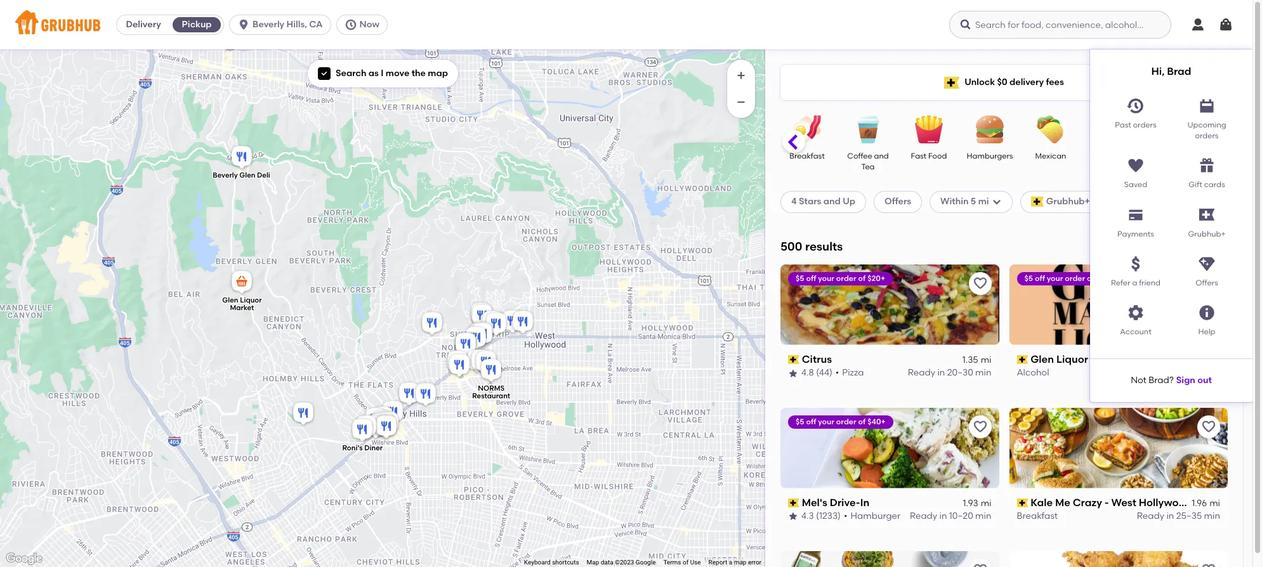 Task type: describe. For each thing, give the bounding box(es) containing it.
payments link
[[1101, 201, 1172, 240]]

refer a friend
[[1112, 279, 1161, 288]]

subscription pass image for glen liquor market
[[1017, 356, 1028, 364]]

brad for not
[[1149, 375, 1170, 386]]

in for mel's drive-in
[[940, 511, 947, 522]]

mel's drive-in image
[[468, 301, 494, 329]]

within 5 mi
[[941, 196, 989, 207]]

not brad ? sign out
[[1131, 375, 1212, 386]]

off for mel's drive-in
[[806, 417, 817, 426]]

judi's deli image
[[370, 409, 395, 437]]

subscription pass image for kale me crazy - west hollywood
[[1017, 499, 1028, 508]]

1.93
[[963, 498, 979, 509]]

da carla caffe image
[[354, 414, 379, 442]]

ready in 25–35 min
[[1137, 511, 1221, 522]]

results
[[805, 239, 843, 254]]

beverly glen deli
[[213, 172, 270, 180]]

mi for crazy
[[1210, 498, 1221, 509]]

unlock $0 delivery fees
[[965, 77, 1064, 87]]

hi, brad
[[1152, 65, 1192, 77]]

$5 off your order of $30+
[[1025, 274, 1115, 283]]

pizza
[[843, 368, 864, 379]]

zinc cafe & market image
[[465, 348, 490, 376]]

$20+
[[868, 274, 886, 283]]

mexican
[[1036, 152, 1067, 161]]

keyboard shortcuts button
[[524, 559, 579, 567]]

coffee and tea image
[[846, 116, 891, 143]]

report a map error
[[709, 559, 762, 566]]

grubhub+ for grubhub plus flag logo to the middle
[[1047, 196, 1091, 207]]

a for refer
[[1133, 279, 1138, 288]]

(1233)
[[816, 511, 841, 522]]

citrus
[[802, 353, 832, 365]]

main navigation navigation
[[0, 0, 1253, 402]]

glen liquor market image
[[229, 269, 255, 297]]

unlock
[[965, 77, 995, 87]]

alcohol
[[1017, 368, 1050, 379]]

• hamburger
[[844, 511, 901, 522]]

mel's drive-in logo image
[[781, 408, 999, 489]]

500 results
[[781, 239, 843, 254]]

offers inside the main navigation navigation
[[1196, 279, 1219, 288]]

svg image inside gift cards link
[[1198, 157, 1216, 175]]

citrus image
[[420, 310, 445, 338]]

your for citrus
[[818, 274, 835, 283]]

0 horizontal spatial glen
[[222, 297, 238, 305]]

food
[[929, 152, 947, 161]]

sign out button
[[1177, 369, 1212, 392]]

ferrarini image
[[376, 410, 401, 438]]

i
[[381, 68, 384, 79]]

the farm of beverly hills image
[[380, 399, 406, 427]]

1 horizontal spatial map
[[734, 559, 747, 566]]

min for citrus
[[976, 368, 992, 379]]

ready for mel's drive-in
[[910, 511, 938, 522]]

cafe ruisseau - beverly hills image
[[413, 381, 439, 409]]

star icon image for mel's drive-in
[[788, 512, 799, 522]]

1.35 mi
[[963, 355, 992, 366]]

market inside glen liquor market
[[230, 304, 254, 312]]

upcoming orders
[[1188, 120, 1227, 140]]

0 vertical spatial breakfast
[[790, 152, 825, 161]]

open now (8:20am)
[[1120, 196, 1207, 207]]

mel's drive-in
[[802, 497, 870, 509]]

hamburgers image
[[968, 116, 1012, 143]]

norms restaurant image
[[479, 357, 504, 385]]

1 vertical spatial market
[[1091, 353, 1126, 365]]

kale me crazy - west hollywood
[[1031, 497, 1192, 509]]

grubhub plus flag logo image inside 'grubhub+' button
[[1200, 209, 1215, 221]]

open
[[1120, 196, 1144, 207]]

4 stars and up
[[792, 196, 856, 207]]

past orders link
[[1101, 92, 1172, 142]]

tacos image
[[1212, 116, 1256, 143]]

©2023
[[615, 559, 634, 566]]

restaurant
[[472, 392, 510, 401]]

kale me crazy - west hollywood image
[[453, 331, 479, 359]]

diner
[[365, 444, 383, 453]]

$5 off your order of $20+
[[796, 274, 886, 283]]

$30+
[[1097, 274, 1115, 283]]

account link
[[1101, 299, 1172, 338]]

mickey fine grill image
[[366, 412, 392, 440]]

stars
[[799, 196, 822, 207]]

(8:20am)
[[1168, 196, 1207, 207]]

1 vertical spatial glen liquor market
[[1031, 353, 1126, 365]]

1 horizontal spatial liquor
[[1057, 353, 1089, 365]]

min for glen liquor market
[[1205, 368, 1221, 379]]

4.8
[[802, 368, 814, 379]]

your for glen liquor market
[[1047, 274, 1064, 283]]

in
[[861, 497, 870, 509]]

terms
[[664, 559, 681, 566]]

5–15
[[1184, 368, 1202, 379]]

subway® image
[[373, 414, 398, 442]]

beverly for beverly glen deli
[[213, 172, 238, 180]]

tryst caffe image
[[374, 414, 399, 442]]

not
[[1131, 375, 1147, 386]]

roni's diner
[[342, 444, 383, 453]]

the
[[412, 68, 426, 79]]

use
[[690, 559, 701, 566]]

move
[[386, 68, 410, 79]]

report
[[709, 559, 728, 566]]

drive-
[[830, 497, 861, 509]]

svg image for saved
[[1127, 157, 1145, 175]]

hollywood burger  logo image
[[1010, 551, 1228, 567]]

hi,
[[1152, 65, 1165, 77]]

map data ©2023 google
[[587, 559, 656, 566]]

urth caffe melrose image
[[469, 348, 494, 376]]

the nosh of beverly hills image
[[363, 406, 388, 434]]

svg image for refer a friend
[[1127, 255, 1145, 273]]

of left use at the right bottom of page
[[683, 559, 689, 566]]

7 eleven image
[[480, 309, 505, 337]]

riozonas acai west hollywood image
[[467, 321, 493, 349]]

2 vertical spatial glen
[[1031, 353, 1054, 365]]

glen liquor market inside map region
[[222, 297, 262, 312]]

a for report
[[729, 559, 733, 566]]

the butcher's daughter image
[[447, 352, 472, 380]]

map region
[[0, 20, 771, 567]]

saved
[[1125, 180, 1148, 189]]

$0
[[997, 77, 1008, 87]]

your for mel's drive-in
[[818, 417, 835, 426]]

subscription pass image for mel's drive-in
[[788, 499, 800, 508]]

0 vertical spatial grubhub plus flag logo image
[[945, 76, 960, 89]]

mel's
[[802, 497, 828, 509]]

payments
[[1118, 230, 1155, 238]]

tasty donuts and cafe image
[[510, 309, 536, 337]]

ihop image
[[484, 311, 509, 339]]

svg image inside help button
[[1198, 304, 1216, 322]]

gift cards
[[1189, 180, 1226, 189]]

joe & the juice image
[[474, 349, 499, 377]]

help
[[1199, 328, 1216, 337]]

ready for kale me crazy - west hollywood
[[1137, 511, 1165, 522]]

svg image for search as i move the map
[[321, 70, 328, 78]]

hollywood burger image
[[453, 331, 479, 359]]

fast food image
[[907, 116, 952, 143]]

1 horizontal spatial breakfast
[[1017, 511, 1058, 522]]

pressed retail image
[[463, 325, 489, 353]]

4.3
[[802, 511, 814, 522]]

roni's diner image
[[350, 417, 375, 445]]

coffee and tea
[[848, 152, 889, 172]]

in for kale me crazy - west hollywood
[[1167, 511, 1175, 522]]

1.92 mi
[[1192, 355, 1221, 366]]



Task type: locate. For each thing, give the bounding box(es) containing it.
your down results
[[818, 274, 835, 283]]

sign
[[1177, 375, 1196, 386]]

ready left 20–30
[[908, 368, 936, 379]]

kale
[[1031, 497, 1053, 509]]

keyboard
[[524, 559, 551, 566]]

subscription pass image left kale
[[1017, 499, 1028, 508]]

0 horizontal spatial beverly
[[213, 172, 238, 180]]

search
[[336, 68, 367, 79]]

0 vertical spatial orders
[[1133, 120, 1157, 129]]

0 horizontal spatial offers
[[885, 196, 912, 207]]

min down 1.93 mi
[[976, 511, 992, 522]]

1 horizontal spatial and
[[874, 152, 889, 161]]

1 vertical spatial grubhub+
[[1189, 230, 1226, 238]]

dany's food trucks, inc. image
[[291, 401, 316, 428]]

google image
[[3, 551, 45, 567]]

past
[[1115, 120, 1132, 129]]

pickup button
[[170, 15, 224, 35]]

1 vertical spatial offers
[[1196, 279, 1219, 288]]

in
[[938, 368, 945, 379], [1174, 368, 1182, 379], [940, 511, 947, 522], [1167, 511, 1175, 522]]

norms restaurant
[[472, 385, 510, 401]]

data
[[601, 559, 614, 566]]

(44)
[[816, 368, 833, 379]]

mi right 1.92
[[1210, 355, 1221, 366]]

grubhub plus flag logo image left unlock
[[945, 76, 960, 89]]

1 vertical spatial glen
[[222, 297, 238, 305]]

1 horizontal spatial grubhub plus flag logo image
[[1031, 197, 1044, 207]]

breakfast down breakfast image
[[790, 152, 825, 161]]

1 horizontal spatial market
[[1091, 353, 1126, 365]]

your left $30+
[[1047, 274, 1064, 283]]

citrus logo image
[[781, 265, 999, 345]]

grubhub+ button
[[1172, 201, 1243, 240]]

svg image inside payments link
[[1127, 206, 1145, 224]]

1 vertical spatial now
[[1146, 196, 1166, 207]]

1 horizontal spatial offers
[[1196, 279, 1219, 288]]

subscription pass image
[[1017, 356, 1028, 364], [788, 499, 800, 508]]

0 horizontal spatial grubhub plus flag logo image
[[945, 76, 960, 89]]

beverly inside button
[[253, 19, 284, 30]]

svg image inside account 'link'
[[1127, 304, 1145, 322]]

mi right 5
[[979, 196, 989, 207]]

in left 10–20
[[940, 511, 947, 522]]

a right refer
[[1133, 279, 1138, 288]]

and up tea
[[874, 152, 889, 161]]

1 vertical spatial subscription pass image
[[1017, 499, 1028, 508]]

now up as
[[360, 19, 379, 30]]

comoncy - beverly hills image
[[371, 411, 396, 439]]

energy life cafe image
[[363, 414, 388, 442]]

svg image for past orders
[[1127, 97, 1145, 115]]

burritos image
[[1151, 116, 1195, 143]]

20–30
[[948, 368, 974, 379]]

orders down upcoming
[[1196, 131, 1219, 140]]

0 vertical spatial market
[[230, 304, 254, 312]]

orders right past
[[1133, 120, 1157, 129]]

joey's cafe image
[[500, 308, 526, 336]]

1 vertical spatial brad
[[1149, 375, 1170, 386]]

ready for citrus
[[908, 368, 936, 379]]

grubhub plus flag logo image down mexican
[[1031, 197, 1044, 207]]

mi for market
[[1210, 355, 1221, 366]]

min for mel's drive-in
[[976, 511, 992, 522]]

offers right up
[[885, 196, 912, 207]]

and inside 'coffee and tea'
[[874, 152, 889, 161]]

1 horizontal spatial beverly
[[253, 19, 284, 30]]

market down the glen liquor market image
[[230, 304, 254, 312]]

market down account
[[1091, 353, 1126, 365]]

1 horizontal spatial subscription pass image
[[1017, 356, 1028, 364]]

in down hollywood
[[1167, 511, 1175, 522]]

glen
[[239, 172, 255, 180], [222, 297, 238, 305], [1031, 353, 1054, 365]]

leora cafe image
[[397, 381, 422, 409]]

order left $20+
[[837, 274, 857, 283]]

4
[[792, 196, 797, 207]]

svg image inside the beverly hills, ca button
[[237, 18, 250, 31]]

1 vertical spatial subscription pass image
[[788, 499, 800, 508]]

terms of use link
[[664, 559, 701, 566]]

star icon image
[[788, 368, 799, 379], [788, 512, 799, 522]]

0 vertical spatial beverly
[[253, 19, 284, 30]]

grubhub plus flag logo image
[[945, 76, 960, 89], [1031, 197, 1044, 207], [1200, 209, 1215, 221]]

1 vertical spatial a
[[729, 559, 733, 566]]

0 horizontal spatial liquor
[[240, 297, 262, 305]]

order for glen liquor market
[[1065, 274, 1086, 283]]

le pain quotidien (south santa monica blvd) image
[[370, 405, 395, 433]]

breakfast
[[790, 152, 825, 161], [1017, 511, 1058, 522]]

kale me crazy - west hollywood  logo image
[[1010, 408, 1228, 489]]

keyboard shortcuts
[[524, 559, 579, 566]]

0 vertical spatial glen
[[239, 172, 255, 180]]

orders for past orders
[[1133, 120, 1157, 129]]

market
[[230, 304, 254, 312], [1091, 353, 1126, 365]]

4.3 (1233)
[[802, 511, 841, 522]]

•
[[836, 368, 839, 379], [844, 511, 848, 522]]

earthbar sunset image
[[470, 303, 495, 331]]

ready in 10–20 min
[[910, 511, 992, 522]]

your down (44)
[[818, 417, 835, 426]]

in for glen liquor market
[[1174, 368, 1182, 379]]

2 star icon image from the top
[[788, 512, 799, 522]]

0 horizontal spatial glen liquor market
[[222, 297, 262, 312]]

subscription pass image
[[788, 356, 800, 364], [1017, 499, 1028, 508]]

grubhub+ inside 'grubhub+' button
[[1189, 230, 1226, 238]]

0 horizontal spatial subscription pass image
[[788, 356, 800, 364]]

breakfast image
[[785, 116, 830, 143]]

beverly left "hills,"
[[253, 19, 284, 30]]

svg image up saved
[[1127, 157, 1145, 175]]

0 vertical spatial •
[[836, 368, 839, 379]]

fees
[[1046, 77, 1064, 87]]

min for kale me crazy - west hollywood
[[1205, 511, 1221, 522]]

brad right not
[[1149, 375, 1170, 386]]

order for mel's drive-in
[[837, 417, 857, 426]]

0 horizontal spatial now
[[360, 19, 379, 30]]

svg image up refer a friend at the right of page
[[1127, 255, 1145, 273]]

svg image inside upcoming orders link
[[1198, 97, 1216, 115]]

grubhub plus flag logo image down (8:20am)
[[1200, 209, 1215, 221]]

1.35
[[963, 355, 979, 366]]

now right open
[[1146, 196, 1166, 207]]

shortcuts
[[552, 559, 579, 566]]

ready down hollywood
[[1137, 511, 1165, 522]]

in for citrus
[[938, 368, 945, 379]]

1 horizontal spatial glen liquor market
[[1031, 353, 1126, 365]]

0 vertical spatial liquor
[[240, 297, 262, 305]]

delivery
[[126, 19, 161, 30]]

body energy club - west hollywood image
[[469, 320, 494, 348]]

error
[[748, 559, 762, 566]]

0 vertical spatial star icon image
[[788, 368, 799, 379]]

svg image inside "offers" link
[[1198, 255, 1216, 273]]

order left $30+
[[1065, 274, 1086, 283]]

0 vertical spatial subscription pass image
[[1017, 356, 1028, 364]]

0 vertical spatial subscription pass image
[[788, 356, 800, 364]]

now inside button
[[360, 19, 379, 30]]

mexican image
[[1029, 116, 1073, 143]]

1 vertical spatial breakfast
[[1017, 511, 1058, 522]]

1 vertical spatial liquor
[[1057, 353, 1089, 365]]

off for glen liquor market
[[1035, 274, 1045, 283]]

svg image right ca
[[344, 18, 357, 31]]

brad right hi, at right
[[1167, 65, 1192, 77]]

0 vertical spatial map
[[428, 68, 448, 79]]

beverly glen deli image
[[229, 144, 255, 172]]

pickup
[[182, 19, 212, 30]]

0 vertical spatial and
[[874, 152, 889, 161]]

in left 5–15
[[1174, 368, 1182, 379]]

orders
[[1133, 120, 1157, 129], [1196, 131, 1219, 140]]

0 horizontal spatial breakfast
[[790, 152, 825, 161]]

brad for hi,
[[1167, 65, 1192, 77]]

dessert image
[[1090, 116, 1134, 143]]

1 horizontal spatial a
[[1133, 279, 1138, 288]]

1 vertical spatial star icon image
[[788, 512, 799, 522]]

beverly for beverly hills, ca
[[253, 19, 284, 30]]

past orders
[[1115, 120, 1157, 129]]

svg image for now
[[344, 18, 357, 31]]

ready left sign
[[1145, 368, 1172, 379]]

1 horizontal spatial •
[[844, 511, 848, 522]]

• down drive-
[[844, 511, 848, 522]]

grubhub+ down mexican
[[1047, 196, 1091, 207]]

grubhub+
[[1047, 196, 1091, 207], [1189, 230, 1226, 238]]

svg image for offers
[[1198, 255, 1216, 273]]

1 horizontal spatial orders
[[1196, 131, 1219, 140]]

subscription pass image up 'alcohol'
[[1017, 356, 1028, 364]]

subscription pass image left "mel's"
[[788, 499, 800, 508]]

of left $20+
[[859, 274, 866, 283]]

in left 20–30
[[938, 368, 945, 379]]

alana's coffee roasters image
[[445, 349, 470, 377]]

rawberri image
[[470, 321, 495, 349]]

liquor inside glen liquor market
[[240, 297, 262, 305]]

1 horizontal spatial glen
[[239, 172, 255, 180]]

subscription pass image left "citrus"
[[788, 356, 800, 364]]

0 vertical spatial brad
[[1167, 65, 1192, 77]]

0 horizontal spatial map
[[428, 68, 448, 79]]

• right (44)
[[836, 368, 839, 379]]

order
[[837, 274, 857, 283], [1065, 274, 1086, 283], [837, 417, 857, 426]]

min down 1.96 mi
[[1205, 511, 1221, 522]]

fast food
[[911, 152, 947, 161]]

1 horizontal spatial subscription pass image
[[1017, 499, 1028, 508]]

1 vertical spatial map
[[734, 559, 747, 566]]

breakfast down kale
[[1017, 511, 1058, 522]]

order left $40+
[[837, 417, 857, 426]]

1.96 mi
[[1192, 498, 1221, 509]]

0 horizontal spatial grubhub+
[[1047, 196, 1091, 207]]

0 vertical spatial now
[[360, 19, 379, 30]]

subscription pass image for citrus
[[788, 356, 800, 364]]

0 vertical spatial glen liquor market
[[222, 297, 262, 312]]

map right 'the'
[[428, 68, 448, 79]]

0 horizontal spatial subscription pass image
[[788, 499, 800, 508]]

brad
[[1167, 65, 1192, 77], [1149, 375, 1170, 386]]

$5 for glen liquor market
[[1025, 274, 1033, 283]]

2 horizontal spatial glen
[[1031, 353, 1054, 365]]

0 horizontal spatial orders
[[1133, 120, 1157, 129]]

order for citrus
[[837, 274, 857, 283]]

svg image right 5
[[992, 197, 1002, 207]]

1 horizontal spatial grubhub+
[[1189, 230, 1226, 238]]

$5 for mel's drive-in
[[796, 417, 805, 426]]

me
[[1056, 497, 1071, 509]]

of left $40+
[[859, 417, 866, 426]]

google
[[636, 559, 656, 566]]

mi right 1.96
[[1210, 498, 1221, 509]]

$5 for citrus
[[796, 274, 805, 283]]

help button
[[1172, 299, 1243, 338]]

min down 1.35 mi
[[976, 368, 992, 379]]

cards
[[1205, 180, 1226, 189]]

25–35
[[1177, 511, 1202, 522]]

$5
[[796, 274, 805, 283], [1025, 274, 1033, 283], [796, 417, 805, 426]]

of for glen liquor market
[[1087, 274, 1095, 283]]

1 vertical spatial beverly
[[213, 172, 238, 180]]

1 horizontal spatial now
[[1146, 196, 1166, 207]]

0 vertical spatial a
[[1133, 279, 1138, 288]]

coffee
[[848, 152, 873, 161]]

and
[[874, 152, 889, 161], [824, 196, 841, 207]]

0 horizontal spatial a
[[729, 559, 733, 566]]

1 vertical spatial and
[[824, 196, 841, 207]]

liquor
[[240, 297, 262, 305], [1057, 353, 1089, 365]]

svg image inside refer a friend button
[[1127, 255, 1145, 273]]

map
[[587, 559, 599, 566]]

refer
[[1112, 279, 1131, 288]]

• for citrus
[[836, 368, 839, 379]]

• for mel's drive-in
[[844, 511, 848, 522]]

1 star icon image from the top
[[788, 368, 799, 379]]

off
[[806, 274, 817, 283], [1035, 274, 1045, 283], [806, 417, 817, 426]]

star icon image for citrus
[[788, 368, 799, 379]]

search as i move the map
[[336, 68, 448, 79]]

hollywood
[[1139, 497, 1192, 509]]

star icon image left the 4.8
[[788, 368, 799, 379]]

and left up
[[824, 196, 841, 207]]

svg image inside the saved link
[[1127, 157, 1145, 175]]

earthbar sunset logo image
[[781, 551, 999, 567]]

grubhub+ for grubhub plus flag logo in 'grubhub+' button
[[1189, 230, 1226, 238]]

svg image inside now button
[[344, 18, 357, 31]]

1 vertical spatial •
[[844, 511, 848, 522]]

svg image up "past orders"
[[1127, 97, 1145, 115]]

mi for in
[[981, 498, 992, 509]]

ready in 20–30 min
[[908, 368, 992, 379]]

mi right 1.93
[[981, 498, 992, 509]]

off for citrus
[[806, 274, 817, 283]]

?
[[1170, 375, 1174, 386]]

ready
[[908, 368, 936, 379], [1145, 368, 1172, 379], [910, 511, 938, 522], [1137, 511, 1165, 522]]

roni's
[[342, 444, 363, 453]]

min down "1.92 mi"
[[1205, 368, 1221, 379]]

0 vertical spatial offers
[[885, 196, 912, 207]]

gift cards link
[[1172, 152, 1243, 191]]

2 horizontal spatial grubhub plus flag logo image
[[1200, 209, 1215, 221]]

svg image left search at the top of page
[[321, 70, 328, 78]]

0 horizontal spatial market
[[230, 304, 254, 312]]

a right the report
[[729, 559, 733, 566]]

account
[[1121, 328, 1152, 337]]

1 vertical spatial orders
[[1196, 131, 1219, 140]]

offers up help button
[[1196, 279, 1219, 288]]

friend
[[1140, 279, 1161, 288]]

svg image up account
[[1127, 304, 1145, 322]]

grubhub+ up "offers" link
[[1189, 230, 1226, 238]]

crazy
[[1073, 497, 1103, 509]]

beverly inside map region
[[213, 172, 238, 180]]

deli
[[257, 172, 270, 180]]

a inside refer a friend button
[[1133, 279, 1138, 288]]

mi right 1.35
[[981, 355, 992, 366]]

svg image
[[1191, 17, 1206, 32], [1219, 17, 1234, 32], [237, 18, 250, 31], [960, 18, 972, 31], [1198, 97, 1216, 115], [1198, 157, 1216, 175], [1127, 206, 1145, 224], [1198, 304, 1216, 322]]

ready for glen liquor market
[[1145, 368, 1172, 379]]

orders inside upcoming orders
[[1196, 131, 1219, 140]]

of for mel's drive-in
[[859, 417, 866, 426]]

glen liquor market logo image
[[1010, 265, 1228, 345]]

plus icon image
[[735, 69, 748, 82]]

delivery button
[[117, 15, 170, 35]]

of
[[859, 274, 866, 283], [1087, 274, 1095, 283], [859, 417, 866, 426], [683, 559, 689, 566]]

minus icon image
[[735, 96, 748, 109]]

terms of use
[[664, 559, 701, 566]]

0 horizontal spatial •
[[836, 368, 839, 379]]

svg image for account
[[1127, 304, 1145, 322]]

of left $30+
[[1087, 274, 1095, 283]]

of for citrus
[[859, 274, 866, 283]]

save this restaurant image
[[973, 276, 988, 291], [1202, 276, 1217, 291], [973, 419, 988, 435], [1202, 419, 1217, 435], [973, 563, 988, 567], [1202, 563, 1217, 567]]

1.92
[[1192, 355, 1207, 366]]

hamburger
[[851, 511, 901, 522]]

svg image
[[344, 18, 357, 31], [321, 70, 328, 78], [1127, 97, 1145, 115], [1127, 157, 1145, 175], [992, 197, 1002, 207], [1127, 255, 1145, 273], [1198, 255, 1216, 273], [1127, 304, 1145, 322]]

svg image inside past orders link
[[1127, 97, 1145, 115]]

svg image down 'grubhub+' button
[[1198, 255, 1216, 273]]

0 vertical spatial grubhub+
[[1047, 196, 1091, 207]]

ready left 10–20
[[910, 511, 938, 522]]

$40+
[[868, 417, 886, 426]]

a
[[1133, 279, 1138, 288], [729, 559, 733, 566]]

2 vertical spatial grubhub plus flag logo image
[[1200, 209, 1215, 221]]

Search for food, convenience, alcohol... search field
[[950, 11, 1172, 39]]

delivery
[[1010, 77, 1044, 87]]

star icon image left 4.3
[[788, 512, 799, 522]]

tea
[[862, 163, 875, 172]]

5
[[971, 196, 976, 207]]

refer a friend button
[[1101, 250, 1172, 289]]

orders for upcoming orders
[[1196, 131, 1219, 140]]

beverly left deli
[[213, 172, 238, 180]]

$5 off your order of $40+
[[796, 417, 886, 426]]

beverly hills, ca button
[[229, 15, 336, 35]]

0 horizontal spatial and
[[824, 196, 841, 207]]

beverly
[[253, 19, 284, 30], [213, 172, 238, 180]]

1 vertical spatial grubhub plus flag logo image
[[1031, 197, 1044, 207]]

map left error
[[734, 559, 747, 566]]

west
[[1112, 497, 1137, 509]]



Task type: vqa. For each thing, say whether or not it's contained in the screenshot.
bottom $4.49
no



